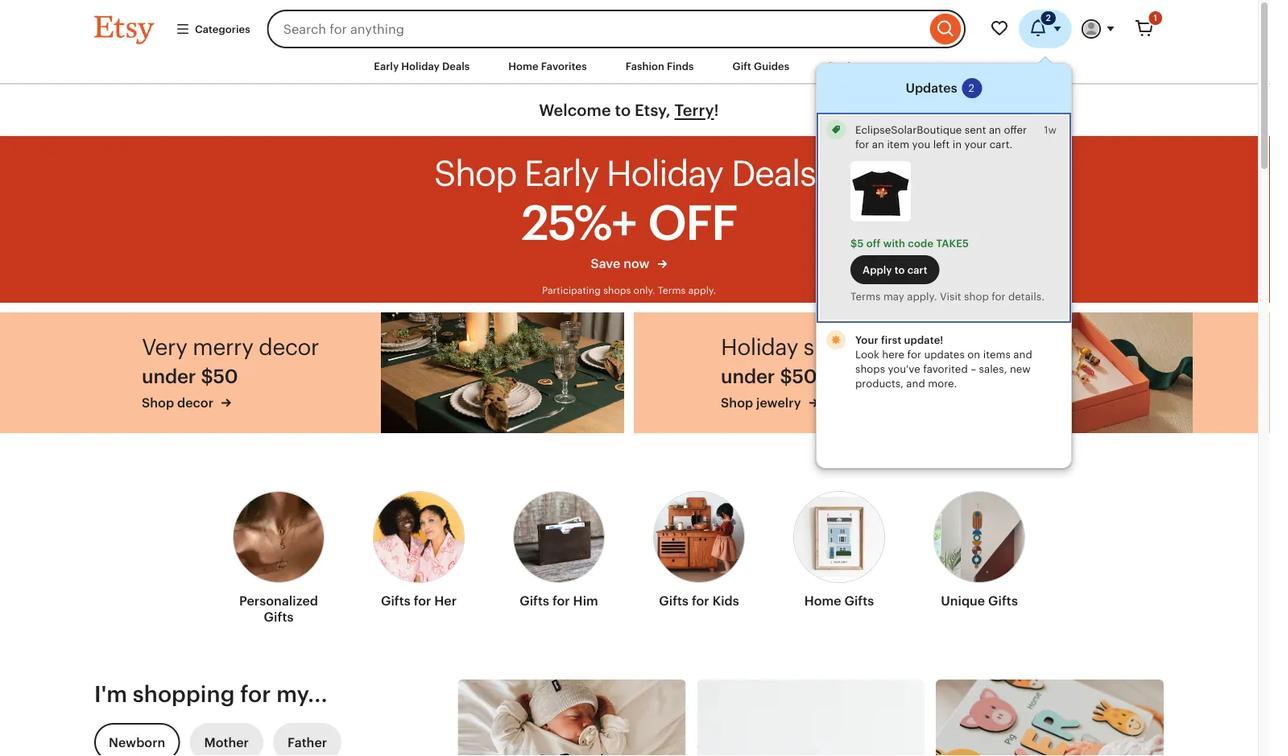 Task type: vqa. For each thing, say whether or not it's contained in the screenshot.
Helpful? button corresponding to 1.0
no



Task type: locate. For each thing, give the bounding box(es) containing it.
home inside home favorites "link"
[[509, 60, 539, 72]]

gift guides link
[[721, 52, 802, 81]]

1
[[1154, 13, 1158, 23]]

item
[[887, 138, 910, 150]]

gifts
[[381, 594, 411, 608], [520, 594, 549, 608], [659, 594, 689, 608], [845, 594, 874, 608], [988, 594, 1018, 608], [264, 610, 294, 624]]

0 horizontal spatial holiday
[[401, 60, 440, 72]]

offer
[[1004, 124, 1027, 136]]

1 horizontal spatial home
[[805, 594, 842, 608]]

0 vertical spatial shops
[[604, 285, 631, 296]]

1 vertical spatial home
[[805, 594, 842, 608]]

you've
[[888, 363, 921, 375]]

finds
[[667, 60, 694, 72]]

shops down save now link
[[604, 285, 631, 296]]

0 vertical spatial home
[[509, 60, 539, 72]]

early left the deals
[[374, 60, 399, 72]]

1 vertical spatial and
[[907, 377, 925, 390]]

under $50 up 'jewelry'
[[721, 366, 817, 388]]

sent
[[965, 124, 986, 136]]

home gifts link
[[794, 482, 885, 616]]

25%+ off
[[521, 196, 737, 250]]

–
[[971, 363, 976, 375]]

welcome
[[539, 101, 611, 120]]

1 horizontal spatial and
[[1014, 348, 1033, 361]]

holiday left the deals
[[401, 60, 440, 72]]

0 vertical spatial decor
[[259, 334, 319, 360]]

under $50 down very
[[142, 366, 238, 388]]

for down the "update!"
[[908, 348, 922, 361]]

early inside shop early holiday deals! 25%+ off save now
[[524, 153, 598, 193]]

categories button
[[164, 14, 262, 44]]

my first thanksgiving jersey short sleeve tee image
[[851, 161, 911, 222]]

0 vertical spatial to
[[615, 101, 631, 120]]

early holiday deals
[[374, 60, 470, 72]]

gift guides
[[733, 60, 790, 72]]

early
[[374, 60, 399, 72], [524, 153, 598, 193]]

an left item
[[872, 138, 884, 150]]

0 horizontal spatial early
[[374, 60, 399, 72]]

0 horizontal spatial under $50
[[142, 366, 238, 388]]

0 vertical spatial an
[[989, 124, 1001, 136]]

None search field
[[267, 10, 966, 48]]

gifts for her link
[[373, 482, 465, 616]]

code
[[908, 237, 934, 249]]

holiday inside early holiday deals link
[[401, 60, 440, 72]]

1 vertical spatial an
[[872, 138, 884, 150]]

1 horizontal spatial shop
[[434, 153, 516, 193]]

1 horizontal spatial shops
[[856, 363, 885, 375]]

shop inside holiday sparkle under $50 shop jewelry
[[721, 396, 753, 410]]

1 horizontal spatial an
[[989, 124, 1001, 136]]

shops
[[604, 285, 631, 296], [856, 363, 885, 375]]

home for home gifts
[[805, 594, 842, 608]]

terms
[[851, 290, 881, 303]]

an up the cart.
[[989, 124, 1001, 136]]

Search for anything text field
[[267, 10, 926, 48]]

for left item
[[856, 138, 870, 150]]

shopping
[[133, 682, 235, 707]]

very
[[142, 334, 187, 360]]

1 vertical spatial early
[[524, 153, 598, 193]]

terms apply.
[[658, 285, 716, 296]]

updates banner
[[65, 0, 1193, 469]]

welcome to etsy, terry !
[[539, 101, 719, 120]]

personalized gifts link
[[233, 482, 325, 632]]

decor right 'merry'
[[259, 334, 319, 360]]

early down welcome at left top
[[524, 153, 598, 193]]

here
[[882, 348, 905, 361]]

1 horizontal spatial 2
[[1046, 13, 1051, 23]]

0 horizontal spatial shops
[[604, 285, 631, 296]]

2 inside popup button
[[1046, 13, 1051, 23]]

1 under $50 from the left
[[142, 366, 238, 388]]

kids
[[713, 594, 739, 608]]

to
[[615, 101, 631, 120], [895, 264, 905, 276]]

1w
[[1044, 124, 1057, 136]]

jewelry
[[756, 396, 801, 410]]

shop jewelry link
[[721, 394, 877, 412]]

to left 'cart'
[[895, 264, 905, 276]]

1 vertical spatial holiday
[[721, 334, 798, 360]]

only.
[[634, 285, 655, 296]]

left
[[933, 138, 950, 150]]

shop inside very merry decor under $50 shop decor
[[142, 396, 174, 410]]

for left him
[[553, 594, 570, 608]]

to inside button
[[895, 264, 905, 276]]

2
[[1046, 13, 1051, 23], [969, 82, 975, 94]]

personalized gifts
[[239, 594, 318, 624]]

etsy,
[[635, 101, 671, 120]]

visit
[[940, 290, 962, 303]]

holiday up 'jewelry'
[[721, 334, 798, 360]]

0 horizontal spatial home
[[509, 60, 539, 72]]

holiday inside holiday sparkle under $50 shop jewelry
[[721, 334, 798, 360]]

0 horizontal spatial shop
[[142, 396, 174, 410]]

gifts for kids
[[659, 594, 739, 608]]

0 vertical spatial holiday
[[401, 60, 440, 72]]

eclipsesolarboutique
[[856, 124, 962, 136]]

gifts for kids link
[[653, 482, 745, 616]]

home
[[509, 60, 539, 72], [805, 594, 842, 608]]

0 horizontal spatial 2
[[969, 82, 975, 94]]

save
[[591, 257, 621, 271]]

2 under $50 from the left
[[721, 366, 817, 388]]

now
[[624, 257, 650, 271]]

newborn
[[109, 736, 165, 750]]

home inside the 'home gifts' link
[[805, 594, 842, 608]]

an
[[989, 124, 1001, 136], [872, 138, 884, 150]]

1 horizontal spatial holiday
[[721, 334, 798, 360]]

under $50
[[142, 366, 238, 388], [721, 366, 817, 388]]

unique gifts
[[941, 594, 1018, 608]]

shop
[[434, 153, 516, 193], [142, 396, 174, 410], [721, 396, 753, 410]]

updates
[[906, 81, 958, 95]]

shop inside shop early holiday deals! 25%+ off save now
[[434, 153, 516, 193]]

apply to cart
[[863, 264, 928, 276]]

shops down look
[[856, 363, 885, 375]]

0 vertical spatial 2
[[1046, 13, 1051, 23]]

decor down 'merry'
[[177, 396, 214, 410]]

home gifts
[[805, 594, 874, 608]]

for inside the eclipsesolarboutique sent an offer for an item you left in your cart.
[[856, 138, 870, 150]]

new
[[1010, 363, 1031, 375]]

shop early holiday deals! 25%+ off save now
[[434, 153, 824, 271]]

and up new at the right of the page
[[1014, 348, 1033, 361]]

and down you've
[[907, 377, 925, 390]]

2 horizontal spatial shop
[[721, 396, 753, 410]]

participating
[[542, 285, 601, 296]]

1 horizontal spatial under $50
[[721, 366, 817, 388]]

unique gifts link
[[934, 482, 1026, 616]]

for
[[856, 138, 870, 150], [992, 290, 1006, 303], [908, 348, 922, 361], [414, 594, 431, 608], [553, 594, 570, 608], [692, 594, 710, 608], [240, 682, 271, 707]]

1 horizontal spatial early
[[524, 153, 598, 193]]

0 horizontal spatial decor
[[177, 396, 214, 410]]

mother
[[204, 736, 249, 750]]

0 horizontal spatial an
[[872, 138, 884, 150]]

1 vertical spatial shops
[[856, 363, 885, 375]]

0 vertical spatial early
[[374, 60, 399, 72]]

menu bar
[[65, 48, 1193, 85]]

0 horizontal spatial to
[[615, 101, 631, 120]]

1 vertical spatial to
[[895, 264, 905, 276]]

apply to cart button
[[851, 255, 940, 284]]

holiday deals!
[[606, 153, 824, 193]]

to left etsy,
[[615, 101, 631, 120]]

my...
[[276, 682, 328, 707]]

1 horizontal spatial to
[[895, 264, 905, 276]]



Task type: describe. For each thing, give the bounding box(es) containing it.
to for welcome
[[615, 101, 631, 120]]

terms may apply. visit shop for details.
[[851, 290, 1045, 303]]

look
[[856, 348, 880, 361]]

gifts for her
[[381, 594, 457, 608]]

early holiday deals link
[[362, 52, 482, 81]]

!
[[714, 101, 719, 120]]

with
[[884, 237, 906, 249]]

gift
[[733, 60, 752, 72]]

participating shops only. terms apply.
[[542, 285, 716, 296]]

take5
[[936, 237, 969, 249]]

$5 off with code take5
[[851, 237, 969, 249]]

favorites
[[541, 60, 587, 72]]

0 horizontal spatial and
[[907, 377, 925, 390]]

update!
[[904, 334, 944, 346]]

i'm shopping for my...
[[94, 682, 328, 707]]

for left my...
[[240, 682, 271, 707]]

apply
[[863, 264, 892, 276]]

father
[[288, 736, 327, 750]]

gifts for him link
[[513, 482, 605, 616]]

categories
[[195, 23, 250, 35]]

home for home favorites
[[509, 60, 539, 72]]

holiday sparkle under $50 shop jewelry
[[721, 334, 877, 410]]

first
[[881, 334, 902, 346]]

none search field inside updates "banner"
[[267, 10, 966, 48]]

gifts for him
[[520, 594, 598, 608]]

on
[[968, 348, 981, 361]]

sales,
[[979, 363, 1007, 375]]

off
[[867, 237, 881, 249]]

unique
[[941, 594, 985, 608]]

home favorites
[[509, 60, 587, 72]]

your
[[856, 334, 879, 346]]

under $50 inside very merry decor under $50 shop decor
[[142, 366, 238, 388]]

updates
[[924, 348, 965, 361]]

1 vertical spatial decor
[[177, 396, 214, 410]]

terry link
[[675, 101, 714, 120]]

for left kids at the bottom of the page
[[692, 594, 710, 608]]

i'm
[[94, 682, 127, 707]]

more.
[[928, 377, 957, 390]]

save now link
[[434, 255, 824, 282]]

terry
[[675, 101, 714, 120]]

you
[[912, 138, 931, 150]]

1 horizontal spatial decor
[[259, 334, 319, 360]]

for left her at the bottom left
[[414, 594, 431, 608]]

for right shop
[[992, 290, 1006, 303]]

him
[[573, 594, 598, 608]]

favorited
[[923, 363, 968, 375]]

shops inside the your first update! look here for updates on items and shops you've favorited – sales, new products, and more.
[[856, 363, 885, 375]]

her
[[434, 594, 457, 608]]

merry
[[193, 334, 253, 360]]

early inside menu bar
[[374, 60, 399, 72]]

items
[[983, 348, 1011, 361]]

1 link
[[1125, 10, 1164, 48]]

products,
[[856, 377, 904, 390]]

fashion
[[626, 60, 665, 72]]

$5
[[851, 237, 864, 249]]

shop decor link
[[142, 394, 319, 412]]

a colorful charm choker statement necklace featuring six beads on a dainty gold chain shown in an open gift box. image
[[950, 313, 1193, 434]]

gifts inside personalized gifts
[[264, 610, 294, 624]]

home favorites link
[[496, 52, 599, 81]]

to for apply
[[895, 264, 905, 276]]

personalized
[[239, 594, 318, 608]]

fashion finds
[[626, 60, 694, 72]]

in
[[953, 138, 962, 150]]

menu bar containing early holiday deals
[[65, 48, 1193, 85]]

apply.
[[907, 290, 937, 303]]

cart.
[[990, 138, 1013, 150]]

2 button
[[1019, 10, 1072, 48]]

eclipsesolarboutique sent an offer for an item you left in your cart.
[[856, 124, 1027, 150]]

for inside the your first update! look here for updates on items and shops you've favorited – sales, new products, and more.
[[908, 348, 922, 361]]

under $50 inside holiday sparkle under $50 shop jewelry
[[721, 366, 817, 388]]

0 vertical spatial and
[[1014, 348, 1033, 361]]

fashion finds link
[[614, 52, 706, 81]]

details.
[[1009, 290, 1045, 303]]

deals
[[442, 60, 470, 72]]

shop
[[964, 290, 989, 303]]

a festive christmas table setting featuring two green table runners shown with glassware, serveware, and a candle centerpiece. image
[[381, 313, 624, 434]]

1 vertical spatial 2
[[969, 82, 975, 94]]

sparkle
[[804, 334, 877, 360]]

cart
[[908, 264, 928, 276]]



